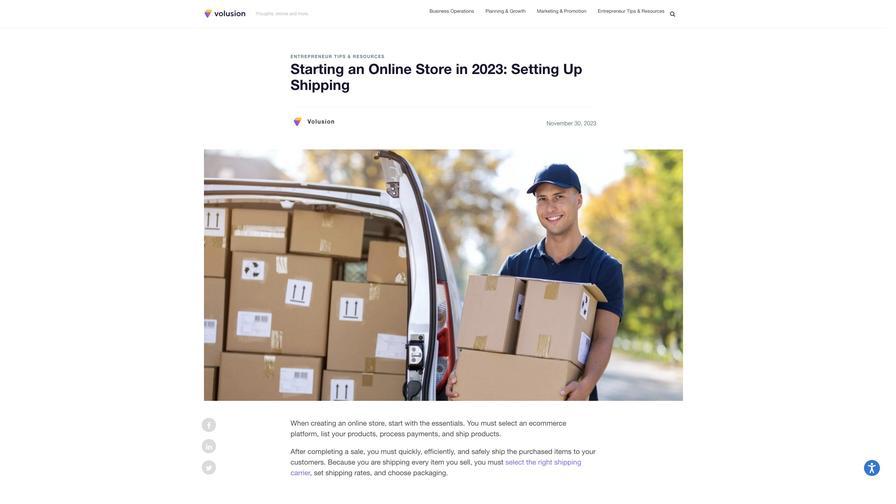 Task type: vqa. For each thing, say whether or not it's contained in the screenshot.
right THE THE
yes



Task type: describe. For each thing, give the bounding box(es) containing it.
an inside entrepreneur tips & resources starting an online store in 2023: setting up shipping
[[348, 60, 365, 77]]

select the right shipping carrier link
[[291, 458, 581, 477]]

november 30, 2023
[[547, 120, 597, 126]]

open accessibe: accessibility options, statement and help image
[[868, 463, 876, 473]]

linkedin image
[[206, 443, 212, 450]]

completing
[[308, 447, 343, 455]]

promotion
[[564, 8, 586, 14]]

in
[[456, 60, 468, 77]]

and inside after completing a sale, you must quickly, efficiently, and safely ship the purchased items to your customers. because you are shipping every item you sell, you must
[[458, 447, 470, 455]]

growth
[[510, 8, 526, 14]]

products.
[[471, 429, 501, 438]]

sale,
[[351, 447, 365, 455]]

,
[[310, 468, 312, 477]]

shipping inside after completing a sale, you must quickly, efficiently, and safely ship the purchased items to your customers. because you are shipping every item you sell, you must
[[383, 458, 410, 466]]

essentials.
[[432, 419, 465, 427]]

choose
[[388, 468, 411, 477]]

planning & growth
[[485, 8, 526, 14]]

creating
[[311, 419, 336, 427]]

after
[[291, 447, 306, 455]]

search image
[[670, 11, 675, 17]]

and down "are"
[[374, 468, 386, 477]]

0 horizontal spatial an
[[338, 419, 346, 427]]

item
[[431, 458, 444, 466]]

entrepreneur tips & resources starting an online store in 2023: setting up shipping
[[291, 54, 582, 93]]

select the right shipping carrier
[[291, 458, 581, 477]]

quickly,
[[399, 447, 422, 455]]

the inside after completing a sale, you must quickly, efficiently, and safely ship the purchased items to your customers. because you are shipping every item you sell, you must
[[507, 447, 517, 455]]

0 horizontal spatial shipping
[[325, 468, 352, 477]]

items
[[554, 447, 572, 455]]

starting an online store in 2023: setting up shipping image
[[204, 149, 683, 401]]

facebook image
[[207, 422, 211, 429]]

entrepreneur for entrepreneur tips & resources
[[598, 8, 626, 14]]

marketing
[[537, 8, 558, 14]]

volusion link
[[291, 115, 335, 129]]

setting
[[511, 60, 559, 77]]

online
[[368, 60, 412, 77]]

because
[[328, 458, 355, 466]]

store
[[416, 60, 452, 77]]

thoughts, stories and more.
[[255, 11, 309, 16]]

after completing a sale, you must quickly, efficiently, and safely ship the purchased items to your customers. because you are shipping every item you sell, you must
[[291, 447, 596, 466]]

shipping
[[291, 76, 350, 93]]

business
[[430, 8, 449, 14]]

volusion
[[308, 118, 335, 125]]

planning
[[485, 8, 504, 14]]

2023:
[[472, 60, 507, 77]]

your inside when creating an online store, start with the essentials. you must select an ecommerce platform, list your products, process payments, and ship products.
[[332, 429, 346, 438]]

twitter image
[[206, 464, 212, 472]]

ecommerce
[[529, 419, 566, 427]]

shipping inside select the right shipping carrier
[[554, 458, 581, 466]]

purchased
[[519, 447, 552, 455]]

list
[[321, 429, 330, 438]]

business operations link
[[430, 7, 474, 15]]

thoughts,
[[255, 11, 275, 16]]

a
[[345, 447, 349, 455]]

& inside entrepreneur tips & resources starting an online store in 2023: setting up shipping
[[348, 54, 351, 59]]

ship inside after completing a sale, you must quickly, efficiently, and safely ship the purchased items to your customers. because you are shipping every item you sell, you must
[[492, 447, 505, 455]]

and inside when creating an online store, start with the essentials. you must select an ecommerce platform, list your products, process payments, and ship products.
[[442, 429, 454, 438]]

rates,
[[354, 468, 372, 477]]

efficiently,
[[424, 447, 456, 455]]

customers.
[[291, 458, 326, 466]]

marketing & promotion
[[537, 8, 586, 14]]



Task type: locate. For each thing, give the bounding box(es) containing it.
platform,
[[291, 429, 319, 438]]

0 horizontal spatial ship
[[456, 429, 469, 438]]

1 horizontal spatial ship
[[492, 447, 505, 455]]

business operations
[[430, 8, 474, 14]]

2 vertical spatial must
[[488, 458, 503, 466]]

2 horizontal spatial an
[[519, 419, 527, 427]]

0 vertical spatial ship
[[456, 429, 469, 438]]

process
[[380, 429, 405, 438]]

safely
[[471, 447, 490, 455]]

1 horizontal spatial an
[[348, 60, 365, 77]]

an left 'online'
[[338, 419, 346, 427]]

you down "safely"
[[474, 458, 486, 466]]

0 vertical spatial select
[[498, 419, 517, 427]]

and left the more. on the top of the page
[[290, 11, 297, 16]]

your inside after completing a sale, you must quickly, efficiently, and safely ship the purchased items to your customers. because you are shipping every item you sell, you must
[[582, 447, 596, 455]]

1 vertical spatial the
[[507, 447, 517, 455]]

entrepreneur
[[598, 8, 626, 14], [291, 54, 332, 59]]

are
[[371, 458, 381, 466]]

starting
[[291, 60, 344, 77]]

sell,
[[460, 458, 472, 466]]

must down process
[[381, 447, 397, 455]]

2023
[[584, 120, 597, 126]]

0 horizontal spatial the
[[420, 419, 430, 427]]

packaging.
[[413, 468, 448, 477]]

tips for entrepreneur tips & resources
[[627, 8, 636, 14]]

entrepreneur tips & resources link
[[598, 8, 664, 15]]

stories
[[276, 11, 288, 16]]

you
[[367, 447, 379, 455], [357, 458, 369, 466], [446, 458, 458, 466], [474, 458, 486, 466]]

start
[[389, 419, 403, 427]]

1 vertical spatial must
[[381, 447, 397, 455]]

marketing & promotion link
[[537, 7, 586, 15]]

&
[[505, 8, 508, 14], [560, 8, 563, 14], [637, 8, 640, 14], [348, 54, 351, 59]]

0 vertical spatial entrepreneur
[[598, 8, 626, 14]]

1 horizontal spatial resources
[[642, 8, 664, 14]]

your right to
[[582, 447, 596, 455]]

to
[[574, 447, 580, 455]]

resources
[[642, 8, 664, 14], [353, 54, 385, 59]]

must inside when creating an online store, start with the essentials. you must select an ecommerce platform, list your products, process payments, and ship products.
[[481, 419, 497, 427]]

2 vertical spatial the
[[526, 458, 536, 466]]

0 vertical spatial your
[[332, 429, 346, 438]]

online
[[348, 419, 367, 427]]

an left ecommerce
[[519, 419, 527, 427]]

1 vertical spatial select
[[505, 458, 524, 466]]

shipping down because on the left
[[325, 468, 352, 477]]

0 vertical spatial resources
[[642, 8, 664, 14]]

0 vertical spatial must
[[481, 419, 497, 427]]

resources for entrepreneur tips & resources starting an online store in 2023: setting up shipping
[[353, 54, 385, 59]]

, set shipping rates, and choose packaging.
[[310, 468, 448, 477]]

1 horizontal spatial shipping
[[383, 458, 410, 466]]

shipping
[[383, 458, 410, 466], [554, 458, 581, 466], [325, 468, 352, 477]]

0 horizontal spatial entrepreneur
[[291, 54, 332, 59]]

resources left search icon on the top right of the page
[[642, 8, 664, 14]]

select inside when creating an online store, start with the essentials. you must select an ecommerce platform, list your products, process payments, and ship products.
[[498, 419, 517, 427]]

up
[[563, 60, 582, 77]]

the inside when creating an online store, start with the essentials. you must select an ecommerce platform, list your products, process payments, and ship products.
[[420, 419, 430, 427]]

ship down you on the bottom right of page
[[456, 429, 469, 438]]

an left online
[[348, 60, 365, 77]]

products,
[[348, 429, 378, 438]]

ship right "safely"
[[492, 447, 505, 455]]

ship inside when creating an online store, start with the essentials. you must select an ecommerce platform, list your products, process payments, and ship products.
[[456, 429, 469, 438]]

entrepreneur tips & resources
[[598, 8, 664, 14]]

0 horizontal spatial tips
[[334, 54, 346, 59]]

must up products.
[[481, 419, 497, 427]]

must
[[481, 419, 497, 427], [381, 447, 397, 455], [488, 458, 503, 466]]

when creating an online store, start with the essentials. you must select an ecommerce platform, list your products, process payments, and ship products.
[[291, 419, 566, 438]]

shipping down 'items'
[[554, 458, 581, 466]]

carrier
[[291, 468, 310, 477]]

your right list
[[332, 429, 346, 438]]

0 horizontal spatial your
[[332, 429, 346, 438]]

1 vertical spatial tips
[[334, 54, 346, 59]]

the
[[420, 419, 430, 427], [507, 447, 517, 455], [526, 458, 536, 466]]

resources for entrepreneur tips & resources
[[642, 8, 664, 14]]

1 vertical spatial ship
[[492, 447, 505, 455]]

the left purchased
[[507, 447, 517, 455]]

you left sell, in the bottom right of the page
[[446, 458, 458, 466]]

resources inside entrepreneur tips & resources starting an online store in 2023: setting up shipping
[[353, 54, 385, 59]]

more.
[[298, 11, 309, 16]]

1 vertical spatial your
[[582, 447, 596, 455]]

0 vertical spatial the
[[420, 419, 430, 427]]

entrepreneur for entrepreneur tips & resources starting an online store in 2023: setting up shipping
[[291, 54, 332, 59]]

an
[[348, 60, 365, 77], [338, 419, 346, 427], [519, 419, 527, 427]]

right
[[538, 458, 552, 466]]

select down purchased
[[505, 458, 524, 466]]

1 horizontal spatial entrepreneur
[[598, 8, 626, 14]]

and up sell, in the bottom right of the page
[[458, 447, 470, 455]]

tips for entrepreneur tips & resources starting an online store in 2023: setting up shipping
[[334, 54, 346, 59]]

select
[[498, 419, 517, 427], [505, 458, 524, 466]]

2 horizontal spatial the
[[526, 458, 536, 466]]

you up "are"
[[367, 447, 379, 455]]

0 horizontal spatial resources
[[353, 54, 385, 59]]

select inside select the right shipping carrier
[[505, 458, 524, 466]]

store,
[[369, 419, 387, 427]]

1 vertical spatial resources
[[353, 54, 385, 59]]

and
[[290, 11, 297, 16], [442, 429, 454, 438], [458, 447, 470, 455], [374, 468, 386, 477]]

planning & growth link
[[485, 7, 526, 15]]

0 vertical spatial tips
[[627, 8, 636, 14]]

shipping up choose
[[383, 458, 410, 466]]

the down purchased
[[526, 458, 536, 466]]

1 horizontal spatial tips
[[627, 8, 636, 14]]

ship
[[456, 429, 469, 438], [492, 447, 505, 455]]

set
[[314, 468, 323, 477]]

you
[[467, 419, 479, 427]]

resources up online
[[353, 54, 385, 59]]

november
[[547, 120, 573, 126]]

1 vertical spatial entrepreneur
[[291, 54, 332, 59]]

the inside select the right shipping carrier
[[526, 458, 536, 466]]

when
[[291, 419, 309, 427]]

tips
[[627, 8, 636, 14], [334, 54, 346, 59]]

operations
[[450, 8, 474, 14]]

the up payments,
[[420, 419, 430, 427]]

with
[[405, 419, 418, 427]]

you up "rates,"
[[357, 458, 369, 466]]

30,
[[574, 120, 582, 126]]

entrepreneur inside entrepreneur tips & resources starting an online store in 2023: setting up shipping
[[291, 54, 332, 59]]

every
[[412, 458, 429, 466]]

must down "safely"
[[488, 458, 503, 466]]

1 horizontal spatial your
[[582, 447, 596, 455]]

select up products.
[[498, 419, 517, 427]]

payments,
[[407, 429, 440, 438]]

1 horizontal spatial the
[[507, 447, 517, 455]]

tips inside entrepreneur tips & resources starting an online store in 2023: setting up shipping
[[334, 54, 346, 59]]

and down essentials.
[[442, 429, 454, 438]]

your
[[332, 429, 346, 438], [582, 447, 596, 455]]

2 horizontal spatial shipping
[[554, 458, 581, 466]]



